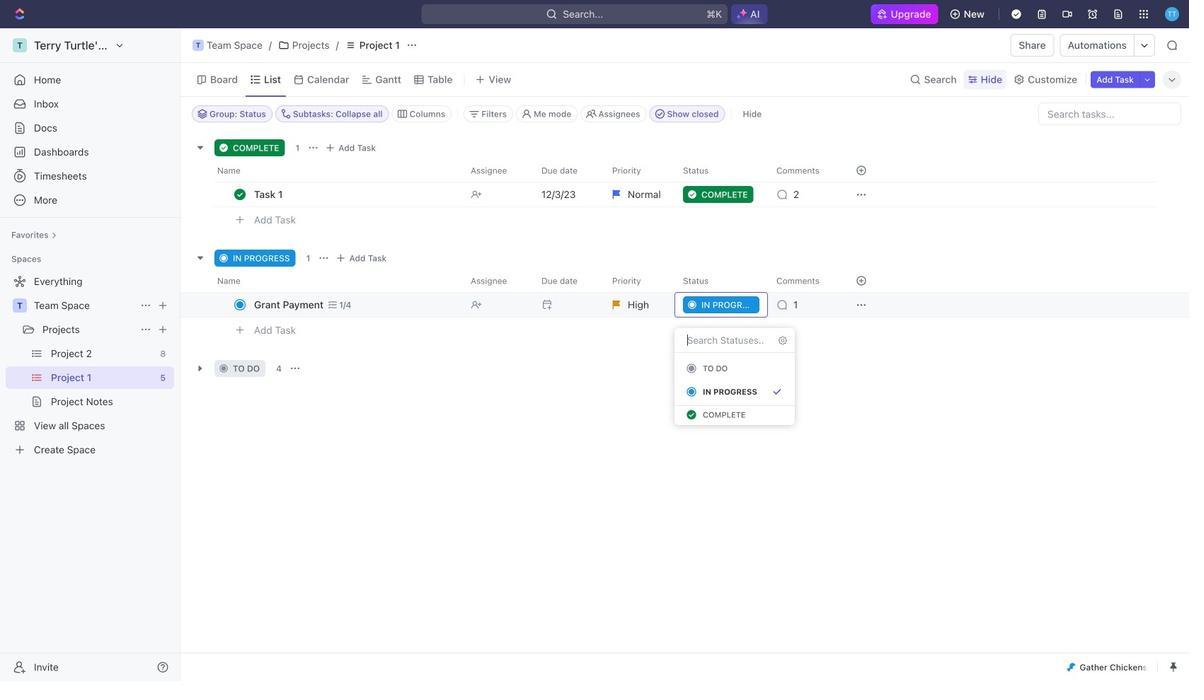 Task type: locate. For each thing, give the bounding box(es) containing it.
Search tasks... text field
[[1039, 103, 1181, 125]]

team space, , element inside tree
[[13, 299, 27, 313]]

1 vertical spatial team space, , element
[[13, 299, 27, 313]]

1 horizontal spatial team space, , element
[[193, 40, 204, 51]]

team space, , element
[[193, 40, 204, 51], [13, 299, 27, 313]]

0 vertical spatial team space, , element
[[193, 40, 204, 51]]

tree
[[6, 270, 174, 461]]

0 horizontal spatial team space, , element
[[13, 299, 27, 313]]

Search Statuses... field
[[686, 334, 767, 347]]



Task type: vqa. For each thing, say whether or not it's contained in the screenshot.
Search Statuses... field on the right of the page
yes



Task type: describe. For each thing, give the bounding box(es) containing it.
sidebar navigation
[[0, 28, 180, 682]]

drumstick bite image
[[1067, 664, 1075, 672]]

tree inside sidebar 'navigation'
[[6, 270, 174, 461]]



